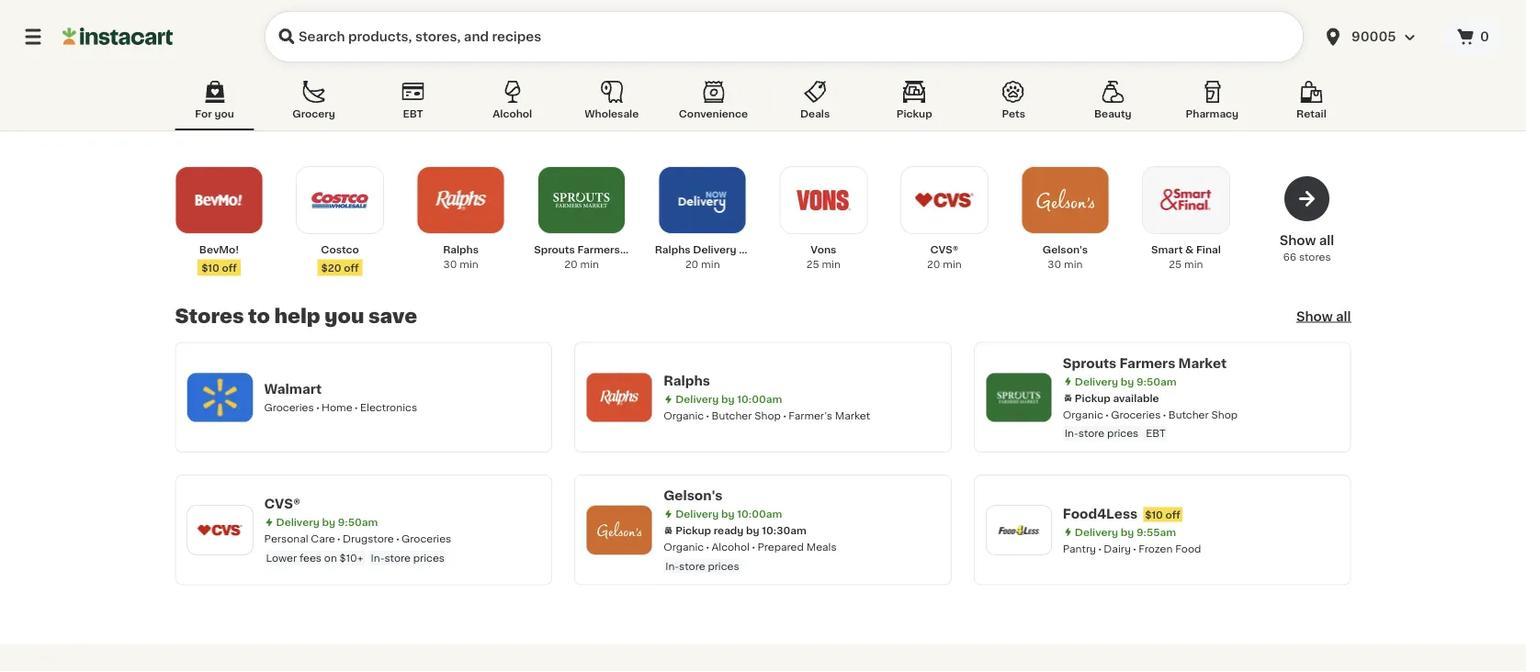 Task type: vqa. For each thing, say whether or not it's contained in the screenshot.
30 within the Gelson's 30 min
yes



Task type: describe. For each thing, give the bounding box(es) containing it.
by right ready
[[747, 526, 760, 536]]

delivery for gelson's
[[676, 510, 719, 520]]

by for ralphs
[[722, 395, 735, 405]]

for
[[195, 109, 212, 119]]

in- for sprouts farmers market
[[1065, 429, 1079, 439]]

delivery inside ralphs delivery now 20 min
[[693, 245, 737, 255]]

prices for gelson's
[[708, 562, 740, 572]]

show all 66 stores
[[1280, 234, 1335, 262]]

you inside button
[[215, 109, 234, 119]]

food4less
[[1063, 508, 1138, 521]]

personal care drugstore groceries lower fees on $10+ in-store prices
[[264, 535, 452, 564]]

pharmacy
[[1186, 109, 1239, 119]]

in- for gelson's
[[666, 562, 679, 572]]

groceries inside personal care drugstore groceries lower fees on $10+ in-store prices
[[402, 535, 452, 545]]

organic right the ralphs logo
[[664, 411, 704, 421]]

ralphs delivery now image
[[672, 169, 734, 232]]

sprouts farmers market image
[[551, 169, 613, 232]]

30 for gelson's 30 min
[[1048, 260, 1062, 270]]

on
[[324, 553, 337, 564]]

organic alcohol prepared meals in-store prices
[[664, 543, 837, 572]]

store for sprouts farmers market
[[1079, 429, 1105, 439]]

sprouts farmers market logo image
[[995, 374, 1043, 422]]

grocery
[[293, 109, 335, 119]]

&
[[1186, 245, 1194, 255]]

ebt inside ebt button
[[403, 109, 424, 119]]

cvs® for cvs®
[[264, 498, 301, 511]]

available
[[1114, 393, 1160, 404]]

prices for sprouts farmers market
[[1108, 429, 1139, 439]]

groceries for organic
[[1112, 410, 1161, 420]]

alcohol inside button
[[493, 109, 532, 119]]

smart & final 25 min
[[1152, 245, 1222, 270]]

shop inside organic groceries butcher shop in-store prices ebt
[[1212, 410, 1238, 420]]

market for sprouts farmers market 20 min
[[623, 245, 660, 255]]

pets button
[[975, 77, 1054, 131]]

delivery down food4less
[[1075, 527, 1119, 538]]

ebt inside organic groceries butcher shop in-store prices ebt
[[1147, 429, 1166, 439]]

organic for gelson's
[[664, 543, 704, 553]]

farmer's
[[789, 411, 833, 421]]

25 inside vons 25 min
[[807, 260, 820, 270]]

9:55am
[[1137, 527, 1177, 538]]

all for show all
[[1337, 310, 1352, 323]]

food
[[1176, 544, 1202, 554]]

off for food4less
[[1166, 510, 1181, 520]]

all for show all 66 stores
[[1320, 234, 1335, 247]]

90005
[[1352, 30, 1397, 43]]

alcohol button
[[473, 77, 552, 131]]

smart & final image
[[1155, 169, 1218, 232]]

min inside ralphs 30 min
[[460, 260, 479, 270]]

wholesale button
[[572, 77, 652, 131]]

alcohol inside organic alcohol prepared meals in-store prices
[[712, 543, 750, 553]]

$10 for bevmo!
[[201, 263, 220, 273]]

off for bevmo!
[[222, 263, 237, 273]]

gelson's logo image
[[596, 507, 644, 555]]

store inside personal care drugstore groceries lower fees on $10+ in-store prices
[[385, 553, 411, 564]]

personal
[[264, 535, 308, 545]]

deals button
[[776, 77, 855, 131]]

gelson's 30 min
[[1043, 245, 1088, 270]]

food4less logo image
[[995, 507, 1043, 555]]

ralphs logo image
[[596, 374, 644, 422]]

30 for ralphs 30 min
[[444, 260, 457, 270]]

bevmo! $10 off
[[199, 245, 239, 273]]

9:50am for cvs®
[[338, 518, 378, 528]]

bevmo! image
[[188, 169, 251, 232]]

groceries for walmart
[[264, 403, 314, 413]]

now
[[739, 245, 763, 255]]

min inside smart & final 25 min
[[1185, 260, 1204, 270]]

10:00am for ralphs
[[738, 395, 783, 405]]

bevmo!
[[199, 245, 239, 255]]

care
[[311, 535, 335, 545]]

gelson's image
[[1035, 169, 1097, 232]]

ready
[[714, 526, 744, 536]]

fees
[[300, 553, 322, 564]]

food4less $10 off
[[1063, 508, 1181, 521]]

beauty button
[[1074, 77, 1153, 131]]

Search field
[[265, 11, 1305, 63]]

delivery by 10:00am for gelson's
[[676, 510, 783, 520]]

20 inside cvs® 20 min
[[928, 260, 941, 270]]

for you button
[[175, 77, 254, 131]]

min inside gelson's 30 min
[[1065, 260, 1083, 270]]

gelson's for gelson's 30 min
[[1043, 245, 1088, 255]]

sprouts for sprouts farmers market 20 min
[[534, 245, 575, 255]]

0 horizontal spatial shop
[[755, 411, 781, 421]]

vons
[[811, 245, 837, 255]]

cvs® for cvs® 20 min
[[931, 245, 959, 255]]

organic for sprouts farmers market
[[1063, 410, 1104, 420]]

by up pantry dairy frozen food
[[1121, 527, 1135, 538]]

0 horizontal spatial butcher
[[712, 411, 752, 421]]

$10+
[[340, 553, 364, 564]]

stores to help you save
[[175, 307, 417, 326]]

by for cvs®
[[322, 518, 336, 528]]

1 90005 button from the left
[[1312, 11, 1444, 63]]

ralphs 30 min
[[443, 245, 479, 270]]

ralphs for ralphs delivery now 20 min
[[655, 245, 691, 255]]



Task type: locate. For each thing, give the bounding box(es) containing it.
delivery by 9:50am up care
[[276, 518, 378, 528]]

1 vertical spatial you
[[325, 307, 364, 326]]

off inside costco $20 off
[[344, 263, 359, 273]]

pickup up cvs® image
[[897, 109, 933, 119]]

1 horizontal spatial 25
[[1170, 260, 1182, 270]]

groceries
[[264, 403, 314, 413], [1112, 410, 1161, 420], [402, 535, 452, 545]]

cvs® down cvs® image
[[931, 245, 959, 255]]

pickup available
[[1075, 393, 1160, 404]]

vons image
[[793, 169, 855, 232]]

stores to help you save tab panel
[[166, 161, 1361, 586]]

walmart groceries home electronics
[[264, 383, 417, 413]]

walmart logo image
[[196, 374, 244, 422]]

costco $20 off
[[321, 245, 359, 273]]

ralphs for ralphs 30 min
[[443, 245, 479, 255]]

9:50am up drugstore
[[338, 518, 378, 528]]

all inside show all 66 stores
[[1320, 234, 1335, 247]]

min down ralphs delivery now image
[[702, 260, 720, 270]]

deals
[[801, 109, 830, 119]]

beauty
[[1095, 109, 1132, 119]]

organic down pickup available
[[1063, 410, 1104, 420]]

30 inside gelson's 30 min
[[1048, 260, 1062, 270]]

ralphs image
[[430, 169, 492, 232]]

farmers inside sprouts farmers market 20 min
[[578, 245, 620, 255]]

0 horizontal spatial you
[[215, 109, 234, 119]]

sprouts up pickup available
[[1063, 357, 1117, 370]]

delivery by 9:50am for cvs®
[[276, 518, 378, 528]]

prices
[[1108, 429, 1139, 439], [413, 553, 445, 564], [708, 562, 740, 572]]

farmers
[[578, 245, 620, 255], [1120, 357, 1176, 370]]

0 horizontal spatial 20
[[565, 260, 578, 270]]

delivery for ralphs
[[676, 395, 719, 405]]

1 25 from the left
[[807, 260, 820, 270]]

0 horizontal spatial market
[[623, 245, 660, 255]]

cvs® up personal at bottom
[[264, 498, 301, 511]]

1 horizontal spatial farmers
[[1120, 357, 1176, 370]]

0 horizontal spatial 9:50am
[[338, 518, 378, 528]]

convenience button
[[672, 77, 756, 131]]

organic butcher shop farmer's market
[[664, 411, 871, 421]]

groceries inside organic groceries butcher shop in-store prices ebt
[[1112, 410, 1161, 420]]

20 inside sprouts farmers market 20 min
[[565, 260, 578, 270]]

sprouts farmers market
[[1063, 357, 1227, 370]]

retail
[[1297, 109, 1327, 119]]

delivery by 10:00am
[[676, 395, 783, 405], [676, 510, 783, 520]]

0 vertical spatial you
[[215, 109, 234, 119]]

1 vertical spatial delivery by 10:00am
[[676, 510, 783, 520]]

prices down pickup available
[[1108, 429, 1139, 439]]

9:50am
[[1137, 377, 1177, 387], [338, 518, 378, 528]]

delivery by 9:50am
[[1075, 377, 1177, 387], [276, 518, 378, 528]]

costco
[[321, 245, 359, 255]]

store inside organic groceries butcher shop in-store prices ebt
[[1079, 429, 1105, 439]]

$10 inside bevmo! $10 off
[[201, 263, 220, 273]]

cvs® inside cvs® 20 min
[[931, 245, 959, 255]]

0 horizontal spatial delivery by 9:50am
[[276, 518, 378, 528]]

1 horizontal spatial 30
[[1048, 260, 1062, 270]]

by for gelson's
[[722, 510, 735, 520]]

prices inside organic groceries butcher shop in-store prices ebt
[[1108, 429, 1139, 439]]

0 vertical spatial 9:50am
[[1137, 377, 1177, 387]]

25 down smart
[[1170, 260, 1182, 270]]

prices inside personal care drugstore groceries lower fees on $10+ in-store prices
[[413, 553, 445, 564]]

4 min from the left
[[822, 260, 841, 270]]

store down pickup available
[[1079, 429, 1105, 439]]

10:00am for gelson's
[[738, 510, 783, 520]]

1 horizontal spatial store
[[679, 562, 706, 572]]

1 horizontal spatial 9:50am
[[1137, 377, 1177, 387]]

show inside show all 66 stores
[[1280, 234, 1317, 247]]

0 horizontal spatial pickup
[[676, 526, 712, 536]]

10:30am
[[762, 526, 807, 536]]

1 horizontal spatial market
[[835, 411, 871, 421]]

delivery for sprouts farmers market
[[1075, 377, 1119, 387]]

None search field
[[265, 11, 1305, 63]]

$10 down bevmo!
[[201, 263, 220, 273]]

ebt button
[[374, 77, 453, 131]]

by up available
[[1121, 377, 1135, 387]]

prices down ready
[[708, 562, 740, 572]]

1 horizontal spatial pickup
[[897, 109, 933, 119]]

ralphs right the ralphs logo
[[664, 375, 711, 388]]

1 horizontal spatial prices
[[708, 562, 740, 572]]

grocery button
[[274, 77, 354, 131]]

by up organic butcher shop farmer's market
[[722, 395, 735, 405]]

0 horizontal spatial gelson's
[[664, 490, 723, 503]]

0 vertical spatial market
[[623, 245, 660, 255]]

sprouts
[[534, 245, 575, 255], [1063, 357, 1117, 370]]

1 vertical spatial ebt
[[1147, 429, 1166, 439]]

delivery up organic butcher shop farmer's market
[[676, 395, 719, 405]]

gelson's for gelson's
[[664, 490, 723, 503]]

1 vertical spatial 9:50am
[[338, 518, 378, 528]]

in- inside organic groceries butcher shop in-store prices ebt
[[1065, 429, 1079, 439]]

0 horizontal spatial store
[[385, 553, 411, 564]]

min down sprouts farmers market image on the top of page
[[581, 260, 599, 270]]

pets
[[1002, 109, 1026, 119]]

lower
[[266, 553, 297, 564]]

off inside bevmo! $10 off
[[222, 263, 237, 273]]

2 horizontal spatial 20
[[928, 260, 941, 270]]

market for sprouts farmers market
[[1179, 357, 1227, 370]]

1 horizontal spatial $10
[[1146, 510, 1164, 520]]

0 horizontal spatial 30
[[444, 260, 457, 270]]

10:00am up pickup ready by 10:30am at the bottom
[[738, 510, 783, 520]]

pickup ready by 10:30am
[[676, 526, 807, 536]]

min down ralphs image
[[460, 260, 479, 270]]

1 horizontal spatial shop
[[1212, 410, 1238, 420]]

0 vertical spatial delivery by 9:50am
[[1075, 377, 1177, 387]]

pickup button
[[875, 77, 954, 131]]

0 vertical spatial gelson's
[[1043, 245, 1088, 255]]

0 vertical spatial farmers
[[578, 245, 620, 255]]

0 horizontal spatial 25
[[807, 260, 820, 270]]

0 vertical spatial sprouts
[[534, 245, 575, 255]]

0 button
[[1444, 18, 1505, 55]]

1 vertical spatial pickup
[[1075, 393, 1111, 404]]

costco image
[[309, 169, 371, 232]]

to
[[248, 307, 270, 326]]

farmers for sprouts farmers market
[[1120, 357, 1176, 370]]

1 vertical spatial show
[[1297, 310, 1334, 323]]

min inside cvs® 20 min
[[943, 260, 962, 270]]

1 20 from the left
[[565, 260, 578, 270]]

in- inside organic alcohol prepared meals in-store prices
[[666, 562, 679, 572]]

1 horizontal spatial delivery by 9:50am
[[1075, 377, 1177, 387]]

1 horizontal spatial gelson's
[[1043, 245, 1088, 255]]

1 vertical spatial 10:00am
[[738, 510, 783, 520]]

$10 up 9:55am
[[1146, 510, 1164, 520]]

2 horizontal spatial market
[[1179, 357, 1227, 370]]

0 horizontal spatial groceries
[[264, 403, 314, 413]]

show up 66
[[1280, 234, 1317, 247]]

$20
[[321, 263, 342, 273]]

instacart image
[[63, 26, 173, 48]]

organic groceries butcher shop in-store prices ebt
[[1063, 410, 1238, 439]]

1 horizontal spatial ebt
[[1147, 429, 1166, 439]]

butcher left farmer's on the right of page
[[712, 411, 752, 421]]

groceries down walmart
[[264, 403, 314, 413]]

by up care
[[322, 518, 336, 528]]

ralphs down ralphs image
[[443, 245, 479, 255]]

20 down cvs® image
[[928, 260, 941, 270]]

0 vertical spatial alcohol
[[493, 109, 532, 119]]

ralphs
[[443, 245, 479, 255], [655, 245, 691, 255], [664, 375, 711, 388]]

min inside vons 25 min
[[822, 260, 841, 270]]

2 delivery by 10:00am from the top
[[676, 510, 783, 520]]

0 horizontal spatial farmers
[[578, 245, 620, 255]]

meals
[[807, 543, 837, 553]]

butcher inside organic groceries butcher shop in-store prices ebt
[[1169, 410, 1209, 420]]

1 vertical spatial all
[[1337, 310, 1352, 323]]

shop categories tab list
[[175, 77, 1352, 131]]

all inside show all popup button
[[1337, 310, 1352, 323]]

pickup inside button
[[897, 109, 933, 119]]

pickup for sprouts farmers market
[[1075, 393, 1111, 404]]

in- down pickup ready by 10:30am at the bottom
[[666, 562, 679, 572]]

2 horizontal spatial groceries
[[1112, 410, 1161, 420]]

gelson's down gelson's image
[[1043, 245, 1088, 255]]

farmers for sprouts farmers market 20 min
[[578, 245, 620, 255]]

2 horizontal spatial prices
[[1108, 429, 1139, 439]]

30 down ralphs image
[[444, 260, 457, 270]]

organic down pickup ready by 10:30am at the bottom
[[664, 543, 704, 553]]

pantry
[[1063, 544, 1097, 554]]

6 min from the left
[[1065, 260, 1083, 270]]

show for show all
[[1297, 310, 1334, 323]]

delivery by 10:00am for ralphs
[[676, 395, 783, 405]]

0 vertical spatial ebt
[[403, 109, 424, 119]]

0 vertical spatial cvs®
[[931, 245, 959, 255]]

1 vertical spatial sprouts
[[1063, 357, 1117, 370]]

0 vertical spatial show
[[1280, 234, 1317, 247]]

0 vertical spatial $10
[[201, 263, 220, 273]]

0 horizontal spatial prices
[[413, 553, 445, 564]]

shop
[[1212, 410, 1238, 420], [755, 411, 781, 421]]

cvs® image
[[914, 169, 976, 232]]

0 horizontal spatial alcohol
[[493, 109, 532, 119]]

1 delivery by 10:00am from the top
[[676, 395, 783, 405]]

home
[[322, 403, 353, 413]]

organic inside organic groceries butcher shop in-store prices ebt
[[1063, 410, 1104, 420]]

organic
[[1063, 410, 1104, 420], [664, 411, 704, 421], [664, 543, 704, 553]]

1 horizontal spatial 20
[[686, 260, 699, 270]]

pharmacy button
[[1173, 77, 1252, 131]]

1 10:00am from the top
[[738, 395, 783, 405]]

20 for sprouts
[[565, 260, 578, 270]]

you inside tab panel
[[325, 307, 364, 326]]

0 horizontal spatial cvs®
[[264, 498, 301, 511]]

delivery by 10:00am up organic butcher shop farmer's market
[[676, 395, 783, 405]]

min down cvs® image
[[943, 260, 962, 270]]

in- inside personal care drugstore groceries lower fees on $10+ in-store prices
[[371, 553, 385, 564]]

delivery for cvs®
[[276, 518, 320, 528]]

min inside ralphs delivery now 20 min
[[702, 260, 720, 270]]

prepared
[[758, 543, 804, 553]]

sprouts down sprouts farmers market image on the top of page
[[534, 245, 575, 255]]

show inside popup button
[[1297, 310, 1334, 323]]

3 20 from the left
[[928, 260, 941, 270]]

5 min from the left
[[943, 260, 962, 270]]

help
[[274, 307, 321, 326]]

1 vertical spatial cvs®
[[264, 498, 301, 511]]

1 min from the left
[[460, 260, 479, 270]]

2 20 from the left
[[686, 260, 699, 270]]

3 min from the left
[[702, 260, 720, 270]]

off for costco
[[344, 263, 359, 273]]

in-
[[1065, 429, 1079, 439], [371, 553, 385, 564], [666, 562, 679, 572]]

store down drugstore
[[385, 553, 411, 564]]

1 horizontal spatial off
[[344, 263, 359, 273]]

delivery up personal at bottom
[[276, 518, 320, 528]]

gelson's up ready
[[664, 490, 723, 503]]

9:50am for sprouts farmers market
[[1137, 377, 1177, 387]]

show all button
[[1297, 308, 1352, 326]]

0 vertical spatial pickup
[[897, 109, 933, 119]]

1 horizontal spatial sprouts
[[1063, 357, 1117, 370]]

off inside food4less $10 off
[[1166, 510, 1181, 520]]

groceries down available
[[1112, 410, 1161, 420]]

1 vertical spatial farmers
[[1120, 357, 1176, 370]]

1 vertical spatial market
[[1179, 357, 1227, 370]]

show for show all 66 stores
[[1280, 234, 1317, 247]]

2 horizontal spatial pickup
[[1075, 393, 1111, 404]]

delivery by 9:50am for sprouts farmers market
[[1075, 377, 1177, 387]]

delivery left now
[[693, 245, 737, 255]]

min inside sprouts farmers market 20 min
[[581, 260, 599, 270]]

min down vons
[[822, 260, 841, 270]]

show down stores at the top right
[[1297, 310, 1334, 323]]

0 horizontal spatial sprouts
[[534, 245, 575, 255]]

20 inside ralphs delivery now 20 min
[[686, 260, 699, 270]]

0 horizontal spatial off
[[222, 263, 237, 273]]

0 horizontal spatial $10
[[201, 263, 220, 273]]

store for gelson's
[[679, 562, 706, 572]]

pickup left available
[[1075, 393, 1111, 404]]

stores
[[1300, 252, 1332, 262]]

groceries right drugstore
[[402, 535, 452, 545]]

cvs® 20 min
[[928, 245, 962, 270]]

farmers up available
[[1120, 357, 1176, 370]]

25 down vons
[[807, 260, 820, 270]]

convenience
[[679, 109, 748, 119]]

20 down sprouts farmers market image on the top of page
[[565, 260, 578, 270]]

delivery by 9:55am
[[1075, 527, 1177, 538]]

1 horizontal spatial all
[[1337, 310, 1352, 323]]

store inside organic alcohol prepared meals in-store prices
[[679, 562, 706, 572]]

1 vertical spatial delivery by 9:50am
[[276, 518, 378, 528]]

delivery by 10:00am up ready
[[676, 510, 783, 520]]

ralphs inside ralphs delivery now 20 min
[[655, 245, 691, 255]]

30 inside ralphs 30 min
[[444, 260, 457, 270]]

you right help
[[325, 307, 364, 326]]

1 horizontal spatial groceries
[[402, 535, 452, 545]]

off
[[222, 263, 237, 273], [344, 263, 359, 273], [1166, 510, 1181, 520]]

vons 25 min
[[807, 245, 841, 270]]

25
[[807, 260, 820, 270], [1170, 260, 1182, 270]]

butcher down sprouts farmers market on the right
[[1169, 410, 1209, 420]]

2 vertical spatial market
[[835, 411, 871, 421]]

pickup left ready
[[676, 526, 712, 536]]

1 vertical spatial gelson's
[[664, 490, 723, 503]]

1 vertical spatial $10
[[1146, 510, 1164, 520]]

final
[[1197, 245, 1222, 255]]

delivery up pickup available
[[1075, 377, 1119, 387]]

1 30 from the left
[[444, 260, 457, 270]]

20 for ralphs
[[686, 260, 699, 270]]

0 vertical spatial delivery by 10:00am
[[676, 395, 783, 405]]

off up 9:55am
[[1166, 510, 1181, 520]]

0
[[1481, 30, 1490, 43]]

9:50am down sprouts farmers market on the right
[[1137, 377, 1177, 387]]

frozen
[[1139, 544, 1173, 554]]

delivery by 9:50am up pickup available
[[1075, 377, 1177, 387]]

1 horizontal spatial alcohol
[[712, 543, 750, 553]]

market inside sprouts farmers market 20 min
[[623, 245, 660, 255]]

2 10:00am from the top
[[738, 510, 783, 520]]

2 horizontal spatial off
[[1166, 510, 1181, 520]]

retail button
[[1273, 77, 1352, 131]]

wholesale
[[585, 109, 639, 119]]

delivery
[[693, 245, 737, 255], [1075, 377, 1119, 387], [676, 395, 719, 405], [676, 510, 719, 520], [276, 518, 320, 528], [1075, 527, 1119, 538]]

off right $20
[[344, 263, 359, 273]]

2 min from the left
[[581, 260, 599, 270]]

1 horizontal spatial you
[[325, 307, 364, 326]]

ralphs for ralphs
[[664, 375, 711, 388]]

show all
[[1297, 310, 1352, 323]]

in- down drugstore
[[371, 553, 385, 564]]

dairy
[[1104, 544, 1131, 554]]

market
[[623, 245, 660, 255], [1179, 357, 1227, 370], [835, 411, 871, 421]]

butcher
[[1169, 410, 1209, 420], [712, 411, 752, 421]]

$10 for food4less
[[1146, 510, 1164, 520]]

pantry dairy frozen food
[[1063, 544, 1202, 554]]

ebt
[[403, 109, 424, 119], [1147, 429, 1166, 439]]

smart
[[1152, 245, 1183, 255]]

min down &
[[1185, 260, 1204, 270]]

0 vertical spatial all
[[1320, 234, 1335, 247]]

sprouts for sprouts farmers market
[[1063, 357, 1117, 370]]

stores
[[175, 307, 244, 326]]

0 vertical spatial 10:00am
[[738, 395, 783, 405]]

drugstore
[[343, 535, 394, 545]]

by for sprouts farmers market
[[1121, 377, 1135, 387]]

electronics
[[360, 403, 417, 413]]

ralphs delivery now 20 min
[[655, 245, 763, 270]]

prices inside organic alcohol prepared meals in-store prices
[[708, 562, 740, 572]]

30 down gelson's image
[[1048, 260, 1062, 270]]

pickup for gelson's
[[676, 526, 712, 536]]

25 inside smart & final 25 min
[[1170, 260, 1182, 270]]

save
[[369, 307, 417, 326]]

ralphs down ralphs delivery now image
[[655, 245, 691, 255]]

2 horizontal spatial in-
[[1065, 429, 1079, 439]]

20
[[565, 260, 578, 270], [686, 260, 699, 270], [928, 260, 941, 270]]

66
[[1284, 252, 1297, 262]]

20 down ralphs delivery now image
[[686, 260, 699, 270]]

$10
[[201, 263, 220, 273], [1146, 510, 1164, 520]]

2 vertical spatial pickup
[[676, 526, 712, 536]]

min down gelson's image
[[1065, 260, 1083, 270]]

organic inside organic alcohol prepared meals in-store prices
[[664, 543, 704, 553]]

cvs® logo image
[[196, 507, 244, 555]]

you right for
[[215, 109, 234, 119]]

show
[[1280, 234, 1317, 247], [1297, 310, 1334, 323]]

alcohol
[[493, 109, 532, 119], [712, 543, 750, 553]]

2 25 from the left
[[1170, 260, 1182, 270]]

1 vertical spatial alcohol
[[712, 543, 750, 553]]

10:00am
[[738, 395, 783, 405], [738, 510, 783, 520]]

1 horizontal spatial butcher
[[1169, 410, 1209, 420]]

min
[[460, 260, 479, 270], [581, 260, 599, 270], [702, 260, 720, 270], [822, 260, 841, 270], [943, 260, 962, 270], [1065, 260, 1083, 270], [1185, 260, 1204, 270]]

0 horizontal spatial all
[[1320, 234, 1335, 247]]

in- down pickup available
[[1065, 429, 1079, 439]]

prices right $10+
[[413, 553, 445, 564]]

$10 inside food4less $10 off
[[1146, 510, 1164, 520]]

walmart
[[264, 383, 322, 396]]

sprouts inside sprouts farmers market 20 min
[[534, 245, 575, 255]]

store
[[1079, 429, 1105, 439], [385, 553, 411, 564], [679, 562, 706, 572]]

1 horizontal spatial in-
[[666, 562, 679, 572]]

2 90005 button from the left
[[1323, 11, 1433, 63]]

off down bevmo!
[[222, 263, 237, 273]]

sprouts farmers market 20 min
[[534, 245, 660, 270]]

2 horizontal spatial store
[[1079, 429, 1105, 439]]

farmers down sprouts farmers market image on the top of page
[[578, 245, 620, 255]]

7 min from the left
[[1185, 260, 1204, 270]]

by up ready
[[722, 510, 735, 520]]

0 horizontal spatial in-
[[371, 553, 385, 564]]

delivery up ready
[[676, 510, 719, 520]]

groceries inside walmart groceries home electronics
[[264, 403, 314, 413]]

0 horizontal spatial ebt
[[403, 109, 424, 119]]

store down pickup ready by 10:30am at the bottom
[[679, 562, 706, 572]]

by
[[1121, 377, 1135, 387], [722, 395, 735, 405], [722, 510, 735, 520], [322, 518, 336, 528], [747, 526, 760, 536], [1121, 527, 1135, 538]]

2 30 from the left
[[1048, 260, 1062, 270]]

30
[[444, 260, 457, 270], [1048, 260, 1062, 270]]

1 horizontal spatial cvs®
[[931, 245, 959, 255]]

90005 button
[[1312, 11, 1444, 63], [1323, 11, 1433, 63]]

10:00am up organic butcher shop farmer's market
[[738, 395, 783, 405]]

for you
[[195, 109, 234, 119]]



